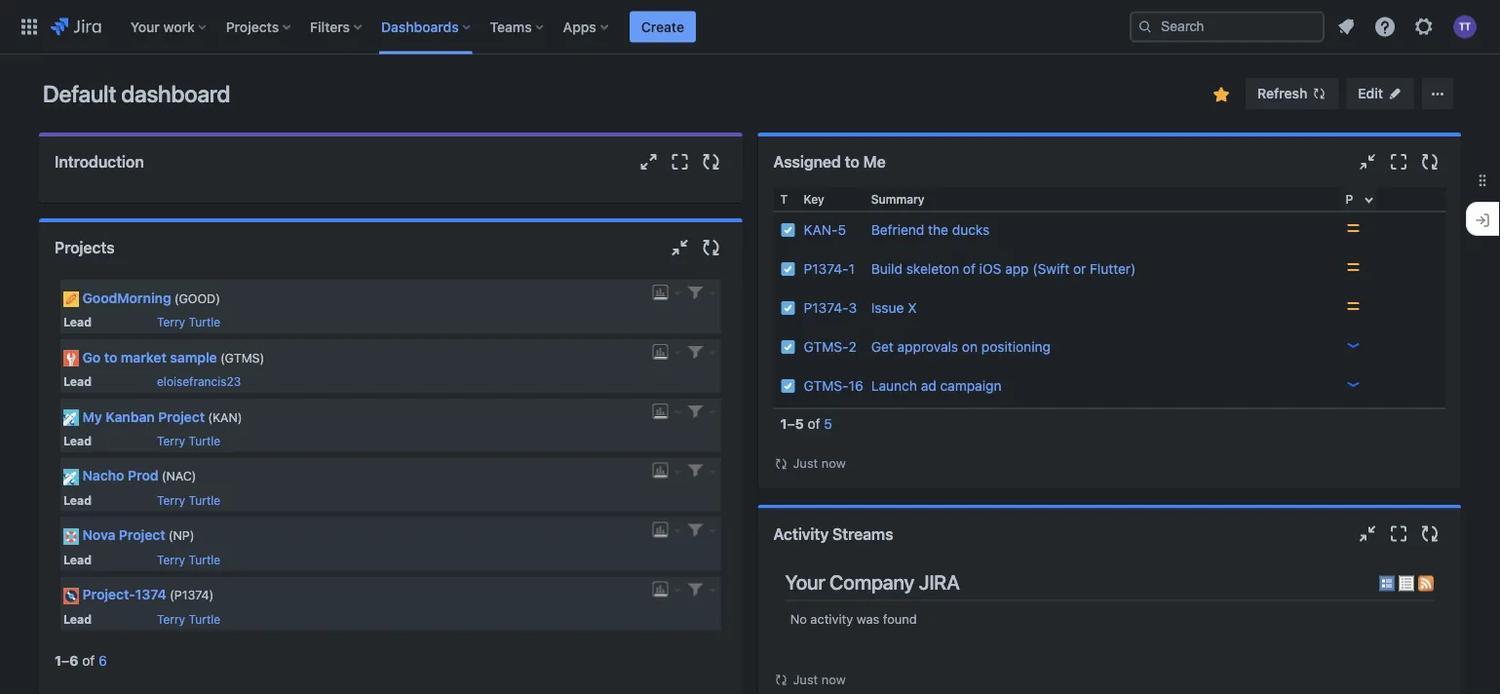 Task type: locate. For each thing, give the bounding box(es) containing it.
1 6 from the left
[[69, 652, 78, 668]]

dashboards button
[[375, 11, 478, 42]]

terry turtle link for nacho prod
[[157, 493, 220, 507]]

nova project (np)
[[82, 527, 194, 543]]

p1374- for 3
[[804, 300, 849, 316]]

2 medium image from the top
[[1346, 259, 1361, 275]]

1 lead from the top
[[63, 315, 92, 329]]

of left 6 link
[[82, 652, 95, 668]]

task image left p1374-1
[[780, 261, 796, 277]]

5 lead from the top
[[63, 553, 92, 566]]

1 task image from the top
[[780, 261, 796, 277]]

now inside activity streams region
[[822, 672, 846, 686]]

project-
[[82, 586, 135, 602]]

filters button
[[304, 11, 370, 42]]

1 vertical spatial just now
[[793, 672, 846, 686]]

terry turtle for nacho prod
[[157, 493, 220, 507]]

2 low image from the top
[[1346, 376, 1361, 392]]

nova project link
[[82, 527, 165, 543]]

1 vertical spatial low image
[[1346, 376, 1361, 392]]

2 just now from the top
[[793, 672, 846, 686]]

1 vertical spatial 1
[[780, 416, 787, 432]]

0 horizontal spatial projects
[[55, 238, 115, 257]]

1 vertical spatial your
[[785, 570, 825, 594]]

0 horizontal spatial 6
[[69, 652, 78, 668]]

lead down go
[[63, 374, 92, 388]]

1 gtms- from the top
[[804, 339, 849, 355]]

1 – 6 of 6
[[55, 652, 107, 668]]

refresh button
[[1246, 78, 1339, 109]]

task image up the 1 – 5 of 5
[[780, 378, 796, 394]]

1 horizontal spatial projects
[[226, 19, 279, 35]]

just inside assigned to me region
[[793, 456, 818, 470]]

project down the eloisefrancis23 link
[[158, 408, 205, 424]]

0 vertical spatial medium image
[[1346, 220, 1361, 236]]

2 terry turtle from the top
[[157, 434, 220, 447]]

6 left 6 link
[[69, 652, 78, 668]]

to right go
[[104, 349, 117, 365]]

1 horizontal spatial 5
[[824, 416, 832, 432]]

1 vertical spatial –
[[61, 652, 69, 668]]

terry turtle for nova project
[[157, 553, 220, 566]]

0 horizontal spatial your
[[130, 19, 160, 35]]

just now inside assigned to me region
[[793, 456, 846, 470]]

work
[[163, 19, 195, 35]]

terry turtle link down (nac) on the left bottom of the page
[[157, 493, 220, 507]]

5 link
[[824, 416, 832, 432]]

2 gtms- from the top
[[804, 378, 849, 394]]

1 vertical spatial p1374-
[[804, 300, 849, 316]]

banner
[[0, 0, 1500, 55]]

1 left 5 link
[[780, 416, 787, 432]]

task image left p1374-3
[[780, 300, 796, 316]]

now for activity
[[822, 672, 846, 686]]

gtms- for 2
[[804, 339, 849, 355]]

3 terry turtle link from the top
[[157, 493, 220, 507]]

5 up the p1374-1 link on the right of the page
[[838, 222, 846, 238]]

to
[[845, 153, 860, 171], [104, 349, 117, 365]]

terry turtle link down (np)
[[157, 553, 220, 566]]

terry for prod
[[157, 493, 185, 507]]

terry down my kanban project (kan)
[[157, 434, 185, 447]]

now inside assigned to me region
[[822, 456, 846, 470]]

p1374- down p1374-1
[[804, 300, 849, 316]]

go to market sample link
[[82, 349, 217, 365]]

turtle down (np)
[[189, 553, 220, 566]]

just now inside activity streams region
[[793, 672, 846, 686]]

projects right work
[[226, 19, 279, 35]]

activity
[[810, 612, 853, 626]]

terry down (p1374)
[[157, 612, 185, 626]]

(p1374)
[[170, 588, 214, 602]]

0 vertical spatial to
[[845, 153, 860, 171]]

minimize activity streams image
[[1356, 522, 1379, 545]]

1 vertical spatial an arrow curved in a circular way on the button that refreshes the dashboard image
[[773, 672, 789, 687]]

0 vertical spatial an arrow curved in a circular way on the button that refreshes the dashboard image
[[773, 456, 789, 472]]

4 terry turtle from the top
[[157, 553, 220, 566]]

kan-
[[804, 222, 838, 238]]

refresh activity streams image
[[1418, 522, 1442, 545]]

1 turtle from the top
[[189, 315, 220, 329]]

your up no
[[785, 570, 825, 594]]

1 terry from the top
[[157, 315, 185, 329]]

1 vertical spatial medium image
[[1346, 259, 1361, 275]]

6 down project-
[[99, 652, 107, 668]]

gtms- down p1374-3
[[804, 339, 849, 355]]

0 vertical spatial task image
[[780, 261, 796, 277]]

0 vertical spatial gtms-
[[804, 339, 849, 355]]

2 horizontal spatial 5
[[838, 222, 846, 238]]

streams
[[832, 524, 893, 543]]

on
[[962, 339, 978, 355]]

4 terry from the top
[[157, 553, 185, 566]]

0 horizontal spatial of
[[82, 652, 95, 668]]

search image
[[1138, 19, 1153, 35]]

terry
[[157, 315, 185, 329], [157, 434, 185, 447], [157, 493, 185, 507], [157, 553, 185, 566], [157, 612, 185, 626]]

0 vertical spatial projects
[[226, 19, 279, 35]]

1 task image from the top
[[780, 222, 796, 238]]

lead
[[63, 315, 92, 329], [63, 374, 92, 388], [63, 434, 92, 447], [63, 493, 92, 507], [63, 553, 92, 566], [63, 612, 92, 626]]

create button
[[630, 11, 696, 42]]

task image for kan-5
[[780, 222, 796, 238]]

p1374-
[[804, 261, 849, 277], [804, 300, 849, 316]]

your inside "your work" "dropdown button"
[[130, 19, 160, 35]]

eloisefrancis23 link
[[157, 374, 241, 388]]

an arrow curved in a circular way on the button that refreshes the dashboard image inside activity streams region
[[773, 672, 789, 687]]

2 task image from the top
[[780, 378, 796, 394]]

project-1374 link
[[82, 586, 167, 602]]

campaign
[[940, 378, 1002, 394]]

key
[[804, 192, 824, 206]]

4 lead from the top
[[63, 493, 92, 507]]

projects button
[[220, 11, 298, 42]]

to left me
[[845, 153, 860, 171]]

medium image
[[1346, 220, 1361, 236], [1346, 259, 1361, 275], [1346, 298, 1361, 314]]

more dashboard actions image
[[1426, 82, 1449, 105]]

1 vertical spatial just
[[793, 672, 818, 686]]

0 vertical spatial just
[[793, 456, 818, 470]]

maximize introduction image
[[668, 150, 692, 174]]

my kanban project link
[[82, 408, 205, 424]]

just down the 1 – 5 of 5
[[793, 456, 818, 470]]

get approvals on positioning link
[[871, 339, 1051, 355]]

0 vertical spatial low image
[[1346, 337, 1361, 353]]

of left 5 link
[[808, 416, 820, 432]]

default dashboard
[[43, 80, 230, 107]]

just now
[[793, 456, 846, 470], [793, 672, 846, 686]]

1 vertical spatial task image
[[780, 300, 796, 316]]

turtle for project-1374
[[189, 612, 220, 626]]

your
[[130, 19, 160, 35], [785, 570, 825, 594]]

2 lead from the top
[[63, 374, 92, 388]]

gtms-
[[804, 339, 849, 355], [804, 378, 849, 394]]

1 horizontal spatial to
[[845, 153, 860, 171]]

0 horizontal spatial 1
[[55, 652, 61, 668]]

1 left 6 link
[[55, 652, 61, 668]]

goodmorning link
[[82, 290, 171, 306]]

terry down (np)
[[157, 553, 185, 566]]

refresh assigned to me image
[[1418, 150, 1442, 174]]

– left 5 link
[[787, 416, 795, 432]]

project left (np)
[[119, 527, 165, 543]]

now down activity
[[822, 672, 846, 686]]

0 vertical spatial your
[[130, 19, 160, 35]]

terry for project
[[157, 553, 185, 566]]

0 horizontal spatial –
[[61, 652, 69, 668]]

project-1374 (p1374)
[[82, 586, 214, 602]]

0 horizontal spatial to
[[104, 349, 117, 365]]

1 vertical spatial of
[[808, 416, 820, 432]]

your for your company jira
[[785, 570, 825, 594]]

terry turtle link for nova project
[[157, 553, 220, 566]]

turtle down the (good)
[[189, 315, 220, 329]]

3 terry from the top
[[157, 493, 185, 507]]

2 horizontal spatial 1
[[849, 261, 855, 277]]

3 turtle from the top
[[189, 493, 220, 507]]

maximize activity streams image
[[1387, 522, 1410, 545]]

projects
[[226, 19, 279, 35], [55, 238, 115, 257]]

1 vertical spatial gtms-
[[804, 378, 849, 394]]

2 turtle from the top
[[189, 434, 220, 447]]

5 terry turtle link from the top
[[157, 612, 220, 626]]

task image
[[780, 222, 796, 238], [780, 300, 796, 316], [780, 339, 796, 355]]

project
[[158, 408, 205, 424], [119, 527, 165, 543]]

now down 5 link
[[822, 456, 846, 470]]

5 terry from the top
[[157, 612, 185, 626]]

assigned
[[773, 153, 841, 171]]

minimize projects image
[[668, 236, 692, 259]]

2 now from the top
[[822, 672, 846, 686]]

1 vertical spatial task image
[[780, 378, 796, 394]]

1
[[849, 261, 855, 277], [780, 416, 787, 432], [55, 652, 61, 668]]

2 vertical spatial medium image
[[1346, 298, 1361, 314]]

1 medium image from the top
[[1346, 220, 1361, 236]]

flutter)
[[1090, 261, 1136, 277]]

terry turtle link down (p1374)
[[157, 612, 220, 626]]

notifications image
[[1334, 15, 1358, 39]]

2 task image from the top
[[780, 300, 796, 316]]

3 lead from the top
[[63, 434, 92, 447]]

to for me
[[845, 153, 860, 171]]

task image for p1374-1
[[780, 261, 796, 277]]

1 vertical spatial now
[[822, 672, 846, 686]]

2 vertical spatial 1
[[55, 652, 61, 668]]

1 low image from the top
[[1346, 337, 1361, 353]]

medium image for ducks
[[1346, 220, 1361, 236]]

terry down goodmorning (good)
[[157, 315, 185, 329]]

your left work
[[130, 19, 160, 35]]

the
[[928, 222, 948, 238]]

lead for my kanban project
[[63, 434, 92, 447]]

just now down activity
[[793, 672, 846, 686]]

1 p1374- from the top
[[804, 261, 849, 277]]

go
[[82, 349, 101, 365]]

turtle down (nac) on the left bottom of the page
[[189, 493, 220, 507]]

p
[[1346, 192, 1353, 206]]

just down no
[[793, 672, 818, 686]]

1 vertical spatial project
[[119, 527, 165, 543]]

terry turtle link down my kanban project (kan)
[[157, 434, 220, 447]]

6 lead from the top
[[63, 612, 92, 626]]

gtms- up 5 link
[[804, 378, 849, 394]]

goodmorning
[[82, 290, 171, 306]]

1 left build
[[849, 261, 855, 277]]

no
[[790, 612, 807, 626]]

1 horizontal spatial 1
[[780, 416, 787, 432]]

kan-5 link
[[804, 222, 846, 238]]

1 terry turtle link from the top
[[157, 315, 220, 329]]

of left ios
[[963, 261, 976, 277]]

0 vertical spatial p1374-
[[804, 261, 849, 277]]

lead down project-
[[63, 612, 92, 626]]

your inside activity streams region
[[785, 570, 825, 594]]

turtle down (p1374)
[[189, 612, 220, 626]]

–
[[787, 416, 795, 432], [61, 652, 69, 668]]

terry turtle down (p1374)
[[157, 612, 220, 626]]

0 vertical spatial just now
[[793, 456, 846, 470]]

2 horizontal spatial of
[[963, 261, 976, 277]]

1 horizontal spatial 6
[[99, 652, 107, 668]]

terry turtle down (np)
[[157, 553, 220, 566]]

5
[[838, 222, 846, 238], [795, 416, 804, 432], [824, 416, 832, 432]]

6
[[69, 652, 78, 668], [99, 652, 107, 668]]

terry turtle down my kanban project (kan)
[[157, 434, 220, 447]]

filters
[[310, 19, 350, 35]]

3 task image from the top
[[780, 339, 796, 355]]

2 vertical spatial task image
[[780, 339, 796, 355]]

task image left gtms-2 link
[[780, 339, 796, 355]]

an arrow curved in a circular way on the button that refreshes the dashboard image
[[773, 456, 789, 472], [773, 672, 789, 687]]

your company jira
[[785, 570, 960, 594]]

goodmorning (good)
[[82, 290, 220, 306]]

terry turtle for project-1374
[[157, 612, 220, 626]]

sample
[[170, 349, 217, 365]]

lead down nova
[[63, 553, 92, 566]]

now
[[822, 456, 846, 470], [822, 672, 846, 686]]

p1374-3
[[804, 300, 857, 316]]

– left 6 link
[[61, 652, 69, 668]]

0 vertical spatial –
[[787, 416, 795, 432]]

lead up go
[[63, 315, 92, 329]]

0 vertical spatial now
[[822, 456, 846, 470]]

2 an arrow curved in a circular way on the button that refreshes the dashboard image from the top
[[773, 672, 789, 687]]

to for market
[[104, 349, 117, 365]]

terry turtle down the (good)
[[157, 315, 220, 329]]

1 vertical spatial to
[[104, 349, 117, 365]]

lead down nacho on the left of page
[[63, 493, 92, 507]]

just now down 5 link
[[793, 456, 846, 470]]

2 terry turtle link from the top
[[157, 434, 220, 447]]

task image down t on the right top of the page
[[780, 222, 796, 238]]

banner containing your work
[[0, 0, 1500, 55]]

just for assigned
[[793, 456, 818, 470]]

terry turtle link for my kanban project
[[157, 434, 220, 447]]

1 horizontal spatial your
[[785, 570, 825, 594]]

4 turtle from the top
[[189, 553, 220, 566]]

2 p1374- from the top
[[804, 300, 849, 316]]

no activity was found
[[790, 612, 917, 626]]

1 terry turtle from the top
[[157, 315, 220, 329]]

task image for p1374-3
[[780, 300, 796, 316]]

0 vertical spatial 1
[[849, 261, 855, 277]]

terry turtle link down the (good)
[[157, 315, 220, 329]]

5 left 5 link
[[795, 416, 804, 432]]

1 horizontal spatial –
[[787, 416, 795, 432]]

market
[[121, 349, 167, 365]]

low image
[[1346, 337, 1361, 353], [1346, 376, 1361, 392]]

terry turtle down (nac) on the left bottom of the page
[[157, 493, 220, 507]]

company
[[830, 570, 914, 594]]

gtms- for 16
[[804, 378, 849, 394]]

(good)
[[174, 291, 220, 305]]

nacho
[[82, 468, 124, 484]]

teams
[[490, 19, 532, 35]]

apps
[[563, 19, 596, 35]]

maximize assigned to me image
[[1387, 150, 1410, 174]]

task image
[[780, 261, 796, 277], [780, 378, 796, 394]]

1 just now from the top
[[793, 456, 846, 470]]

lead down my
[[63, 434, 92, 447]]

1 horizontal spatial of
[[808, 416, 820, 432]]

p1374- down the kan-5
[[804, 261, 849, 277]]

0 vertical spatial project
[[158, 408, 205, 424]]

1 for go to market sample
[[55, 652, 61, 668]]

2
[[849, 339, 857, 355]]

5 terry turtle from the top
[[157, 612, 220, 626]]

1 now from the top
[[822, 456, 846, 470]]

4 terry turtle link from the top
[[157, 553, 220, 566]]

5 down "gtms-16" link
[[824, 416, 832, 432]]

2 just from the top
[[793, 672, 818, 686]]

5 turtle from the top
[[189, 612, 220, 626]]

2 terry from the top
[[157, 434, 185, 447]]

projects up goodmorning
[[55, 238, 115, 257]]

1374
[[135, 586, 167, 602]]

1 an arrow curved in a circular way on the button that refreshes the dashboard image from the top
[[773, 456, 789, 472]]

turtle down (kan)
[[189, 434, 220, 447]]

2 vertical spatial of
[[82, 652, 95, 668]]

3 terry turtle from the top
[[157, 493, 220, 507]]

– inside assigned to me region
[[787, 416, 795, 432]]

1 just from the top
[[793, 456, 818, 470]]

0 vertical spatial task image
[[780, 222, 796, 238]]

terry turtle link
[[157, 315, 220, 329], [157, 434, 220, 447], [157, 493, 220, 507], [157, 553, 220, 566], [157, 612, 220, 626]]

prod
[[128, 468, 158, 484]]

just inside activity streams region
[[793, 672, 818, 686]]

primary element
[[12, 0, 1130, 54]]

lead for goodmorning
[[63, 315, 92, 329]]

terry turtle link for project-1374
[[157, 612, 220, 626]]

terry down (nac) on the left bottom of the page
[[157, 493, 185, 507]]

refresh image
[[1311, 86, 1327, 101]]

jira image
[[51, 15, 101, 39], [51, 15, 101, 39]]

create
[[641, 19, 684, 35]]



Task type: describe. For each thing, give the bounding box(es) containing it.
issue x
[[871, 300, 917, 316]]

1 for p1374-1
[[780, 416, 787, 432]]

just for activity
[[793, 672, 818, 686]]

an arrow curved in a circular way on the button that refreshes the dashboard image for assigned
[[773, 456, 789, 472]]

of for go to market sample
[[82, 652, 95, 668]]

refresh
[[1258, 85, 1307, 101]]

assigned to me region
[[773, 187, 1446, 473]]

just now for assigned
[[793, 456, 846, 470]]

terry turtle for my kanban project
[[157, 434, 220, 447]]

build
[[871, 261, 903, 277]]

gtms-2 link
[[804, 339, 857, 355]]

star default dashboard image
[[1210, 83, 1233, 106]]

refresh introduction image
[[699, 150, 723, 174]]

Search field
[[1130, 11, 1325, 42]]

2 6 from the left
[[99, 652, 107, 668]]

lead for nacho prod
[[63, 493, 92, 507]]

apps button
[[557, 11, 616, 42]]

p1374-1 link
[[804, 261, 855, 277]]

(swift
[[1033, 261, 1069, 277]]

lead for project-1374
[[63, 612, 92, 626]]

projects inside popup button
[[226, 19, 279, 35]]

low image for get approvals on positioning
[[1346, 337, 1361, 353]]

terry for (good)
[[157, 315, 185, 329]]

task image for gtms-2
[[780, 339, 796, 355]]

my kanban project (kan)
[[82, 408, 242, 424]]

your for your work
[[130, 19, 160, 35]]

p1374- for 1
[[804, 261, 849, 277]]

ducks
[[952, 222, 990, 238]]

0 horizontal spatial 5
[[795, 416, 804, 432]]

gtms-2
[[804, 339, 857, 355]]

3 medium image from the top
[[1346, 298, 1361, 314]]

terry turtle for goodmorning
[[157, 315, 220, 329]]

edit icon image
[[1387, 86, 1403, 101]]

turtle for nova project
[[189, 553, 220, 566]]

befriend
[[871, 222, 924, 238]]

terry turtle link for goodmorning
[[157, 315, 220, 329]]

positioning
[[981, 339, 1051, 355]]

ad
[[921, 378, 936, 394]]

my
[[82, 408, 102, 424]]

nacho prod (nac)
[[82, 468, 196, 484]]

(gtms)
[[220, 350, 264, 364]]

turtle for nacho prod
[[189, 493, 220, 507]]

expand introduction image
[[637, 150, 660, 174]]

get approvals on positioning
[[871, 339, 1051, 355]]

your profile and settings image
[[1453, 15, 1477, 39]]

help image
[[1373, 15, 1397, 39]]

of for p1374-1
[[808, 416, 820, 432]]

edit link
[[1346, 78, 1414, 109]]

your work
[[130, 19, 195, 35]]

minimize assigned to me image
[[1356, 150, 1379, 174]]

nova
[[82, 527, 115, 543]]

(kan)
[[208, 410, 242, 424]]

p1374-1
[[804, 261, 855, 277]]

t
[[780, 192, 788, 206]]

(nac)
[[162, 469, 196, 483]]

16
[[849, 378, 863, 394]]

lead for nova project
[[63, 553, 92, 566]]

(np)
[[168, 528, 194, 543]]

low image for launch ad campaign
[[1346, 376, 1361, 392]]

refresh projects image
[[699, 236, 723, 259]]

gtms-16 launch ad campaign
[[804, 378, 1002, 394]]

ios
[[979, 261, 1001, 277]]

– for 5
[[787, 416, 795, 432]]

activity
[[773, 524, 829, 543]]

me
[[863, 153, 886, 171]]

x
[[908, 300, 917, 316]]

issue x link
[[871, 300, 917, 316]]

launch ad campaign link
[[871, 378, 1002, 394]]

medium image for of
[[1346, 259, 1361, 275]]

activity streams
[[773, 524, 893, 543]]

assigned to me
[[773, 153, 886, 171]]

kanban
[[106, 408, 155, 424]]

now for assigned
[[822, 456, 846, 470]]

1 – 5 of 5
[[780, 416, 832, 432]]

kan-5
[[804, 222, 846, 238]]

just now for activity
[[793, 672, 846, 686]]

dashboards
[[381, 19, 459, 35]]

app
[[1005, 261, 1029, 277]]

befriend the ducks
[[871, 222, 990, 238]]

activity streams region
[[773, 559, 1446, 689]]

build skeleton of ios app (swift or flutter) link
[[871, 261, 1136, 277]]

0 vertical spatial of
[[963, 261, 976, 277]]

default
[[43, 80, 116, 107]]

or
[[1073, 261, 1086, 277]]

issue
[[871, 300, 904, 316]]

launch
[[871, 378, 917, 394]]

– for 6
[[61, 652, 69, 668]]

an arrow curved in a circular way on the button that refreshes the dashboard image for activity
[[773, 672, 789, 687]]

task image for gtms-16
[[780, 378, 796, 394]]

nacho prod link
[[82, 468, 158, 484]]

introduction
[[55, 153, 144, 171]]

1 vertical spatial projects
[[55, 238, 115, 257]]

turtle for goodmorning
[[189, 315, 220, 329]]

eloisefrancis23
[[157, 374, 241, 388]]

appswitcher icon image
[[18, 15, 41, 39]]

lead for go to market sample
[[63, 374, 92, 388]]

found
[[883, 612, 917, 626]]

turtle for my kanban project
[[189, 434, 220, 447]]

was
[[857, 612, 880, 626]]

get
[[871, 339, 894, 355]]

6 link
[[99, 652, 107, 668]]

terry for kanban
[[157, 434, 185, 447]]

gtms-16 link
[[804, 378, 863, 394]]

befriend the ducks link
[[871, 222, 990, 238]]

summary
[[871, 192, 925, 206]]

edit
[[1358, 85, 1383, 101]]

terry for 1374
[[157, 612, 185, 626]]

build skeleton of ios app (swift or flutter)
[[871, 261, 1136, 277]]

3
[[849, 300, 857, 316]]

teams button
[[484, 11, 551, 42]]

settings image
[[1412, 15, 1436, 39]]

skeleton
[[906, 261, 959, 277]]

dashboard
[[121, 80, 230, 107]]



Task type: vqa. For each thing, say whether or not it's contained in the screenshot.


